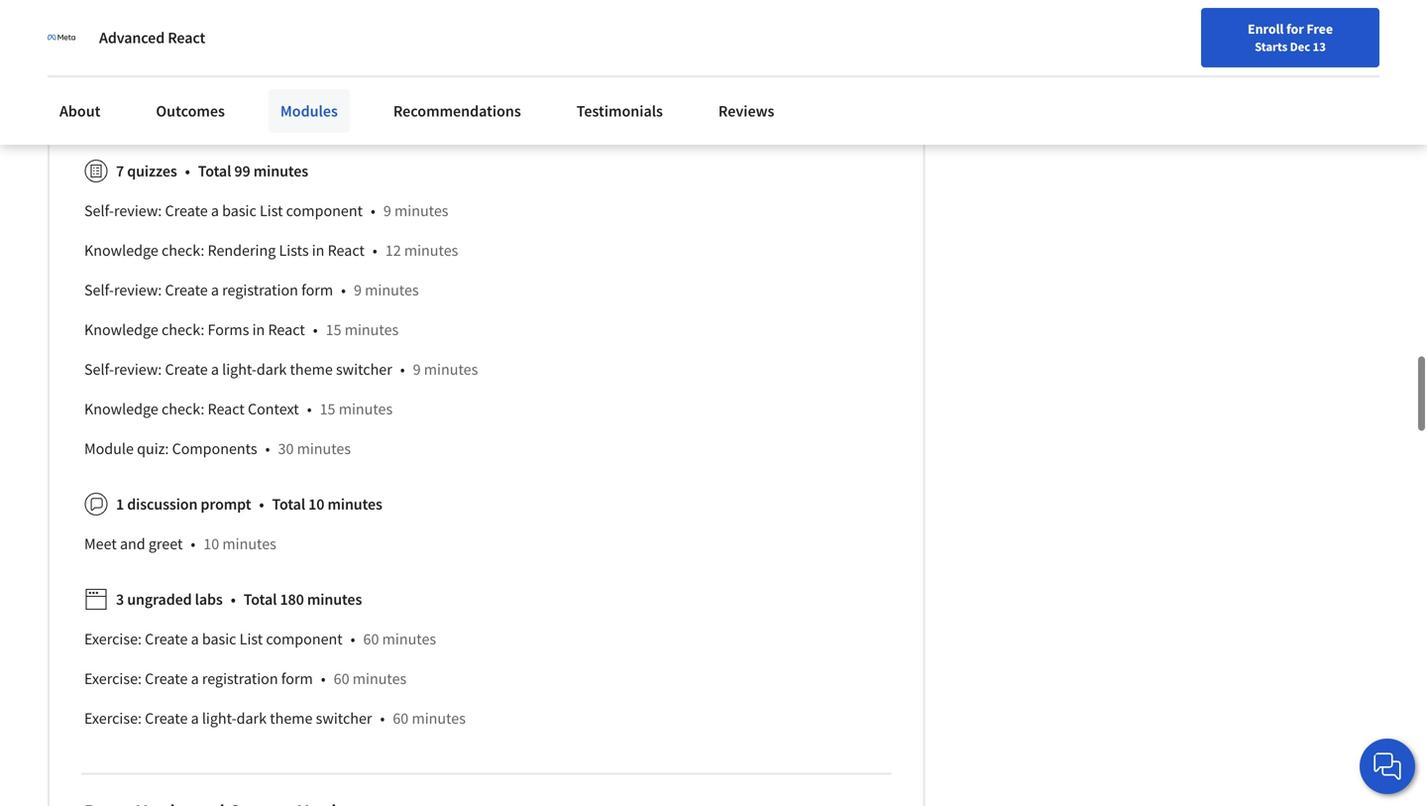 Task type: describe. For each thing, give the bounding box(es) containing it.
0 vertical spatial registration
[[222, 280, 298, 300]]

switcher for solution: create a light-dark theme switcher
[[319, 26, 375, 46]]

1 horizontal spatial in
[[312, 241, 325, 261]]

knowledge check: forms in react • 15 minutes
[[84, 320, 399, 340]]

1 vertical spatial light-
[[222, 360, 257, 380]]

0 vertical spatial 9
[[384, 201, 391, 221]]

2 vertical spatial 9
[[413, 360, 421, 380]]

react up self-review: create a light-dark theme switcher • 9 minutes
[[268, 320, 305, 340]]

exercise: create a light-dark theme switcher • 60 minutes
[[84, 709, 466, 729]]

greet
[[149, 534, 183, 554]]

1 vertical spatial dark
[[257, 360, 287, 380]]

30
[[278, 439, 294, 459]]

testimonials
[[577, 101, 663, 121]]

react up module quiz: components • 30 minutes
[[208, 399, 245, 419]]

self-review: create a light-dark theme switcher • 9 minutes
[[84, 360, 478, 380]]

theme for exercise: create a light-dark theme switcher • 60 minutes
[[270, 709, 313, 729]]

1 vertical spatial basic
[[202, 629, 236, 649]]

components
[[172, 439, 257, 459]]

1 vertical spatial list
[[240, 629, 263, 649]]

quiz:
[[137, 439, 169, 459]]

switcher for exercise: create a light-dark theme switcher • 60 minutes
[[316, 709, 372, 729]]

0 vertical spatial component
[[286, 201, 363, 221]]

enroll for free starts dec 13
[[1249, 20, 1334, 55]]

starts
[[1256, 39, 1288, 55]]

resources
[[156, 106, 220, 126]]

total for total 10 minutes
[[272, 495, 305, 514]]

about link
[[48, 89, 112, 133]]

2 vertical spatial 15
[[320, 399, 336, 419]]

free
[[1307, 20, 1334, 38]]

recommendations
[[394, 101, 521, 121]]

chat with us image
[[1372, 751, 1404, 782]]

• total 99 minutes
[[185, 161, 309, 181]]

forms
[[208, 320, 249, 340]]

knowledge for knowledge check: forms in react
[[84, 320, 158, 340]]

1 vertical spatial component
[[266, 629, 343, 649]]

rendering
[[208, 241, 276, 261]]

• total 180 minutes
[[231, 590, 362, 610]]

knowledge for knowledge check: react context
[[84, 399, 158, 419]]

react left 12
[[328, 241, 365, 261]]

knowledge check: react context • 15 minutes
[[84, 399, 393, 419]]

check: for rendering
[[162, 241, 205, 261]]

0 vertical spatial basic
[[222, 201, 257, 221]]

quizzes
[[127, 161, 177, 181]]

0 vertical spatial context
[[279, 66, 331, 86]]

meet
[[84, 534, 117, 554]]

exercise: create a basic list component • 60 minutes
[[84, 629, 436, 649]]

total for total 99 minutes
[[198, 161, 231, 181]]

1 vertical spatial registration
[[202, 669, 278, 689]]

0 vertical spatial 15
[[351, 66, 367, 86]]

outcomes
[[156, 101, 225, 121]]

1 vertical spatial 9
[[354, 280, 362, 300]]

self-review: create a registration form • 9 minutes
[[84, 280, 419, 300]]

0 horizontal spatial in
[[252, 320, 265, 340]]

additional resources
[[84, 106, 220, 126]]

advanced
[[99, 28, 165, 48]]

advanced react
[[99, 28, 205, 48]]

lists
[[279, 241, 309, 261]]

modules link
[[269, 89, 350, 133]]

reviews
[[719, 101, 775, 121]]

additional
[[84, 106, 153, 126]]

total for total 180 minutes
[[244, 590, 277, 610]]

knowledge for knowledge check: rendering lists in react
[[84, 241, 158, 261]]

1 vertical spatial form
[[281, 669, 313, 689]]

3 ungraded labs
[[116, 590, 223, 610]]

labs
[[195, 590, 223, 610]]

works
[[204, 66, 244, 86]]

with
[[247, 66, 276, 86]]

5 minutes
[[241, 106, 306, 126]]

1 vertical spatial switcher
[[336, 360, 392, 380]]

for
[[1287, 20, 1305, 38]]



Task type: vqa. For each thing, say whether or not it's contained in the screenshot.


Task type: locate. For each thing, give the bounding box(es) containing it.
dark down exercise: create a registration form • 60 minutes
[[237, 709, 267, 729]]

1 self- from the top
[[84, 201, 114, 221]]

• total 10 minutes
[[259, 495, 383, 514]]

list up knowledge check: rendering lists in react • 12 minutes
[[260, 201, 283, 221]]

1
[[116, 495, 124, 514]]

theme
[[273, 26, 316, 46], [290, 360, 333, 380], [270, 709, 313, 729]]

dark up how re-rendering works with context • 15 minutes
[[239, 26, 270, 46]]

in right lists
[[312, 241, 325, 261]]

1 knowledge from the top
[[84, 241, 158, 261]]

2 vertical spatial self-
[[84, 360, 114, 380]]

1 check: from the top
[[162, 241, 205, 261]]

2 vertical spatial dark
[[237, 709, 267, 729]]

180
[[280, 590, 304, 610]]

light- down exercise: create a registration form • 60 minutes
[[202, 709, 237, 729]]

registration down knowledge check: rendering lists in react • 12 minutes
[[222, 280, 298, 300]]

1 vertical spatial theme
[[290, 360, 333, 380]]

review: for self-review: create a registration form • 9 minutes
[[114, 280, 162, 300]]

0 vertical spatial light-
[[205, 26, 239, 46]]

rendering
[[136, 66, 201, 86]]

7 quizzes
[[116, 161, 177, 181]]

2 vertical spatial light-
[[202, 709, 237, 729]]

total down 30 at the left bottom of the page
[[272, 495, 305, 514]]

2 vertical spatial exercise:
[[84, 709, 142, 729]]

0 vertical spatial 60
[[363, 629, 379, 649]]

exercise: for exercise: create a registration form
[[84, 669, 142, 689]]

1 vertical spatial total
[[272, 495, 305, 514]]

1 vertical spatial 60
[[334, 669, 350, 689]]

1 horizontal spatial 9
[[384, 201, 391, 221]]

0 horizontal spatial 9
[[354, 280, 362, 300]]

component up lists
[[286, 201, 363, 221]]

1 vertical spatial exercise:
[[84, 669, 142, 689]]

15 down self-review: create a light-dark theme switcher • 9 minutes
[[320, 399, 336, 419]]

check: for react
[[162, 399, 205, 419]]

0 vertical spatial list
[[260, 201, 283, 221]]

total left 180
[[244, 590, 277, 610]]

15 up self-review: create a light-dark theme switcher • 9 minutes
[[326, 320, 342, 340]]

2 vertical spatial theme
[[270, 709, 313, 729]]

dark
[[239, 26, 270, 46], [257, 360, 287, 380], [237, 709, 267, 729]]

3 self- from the top
[[84, 360, 114, 380]]

1 vertical spatial 15
[[326, 320, 342, 340]]

1 vertical spatial context
[[248, 399, 299, 419]]

component down • total 180 minutes
[[266, 629, 343, 649]]

react
[[168, 28, 205, 48], [328, 241, 365, 261], [268, 320, 305, 340], [208, 399, 245, 419]]

theme up with
[[273, 26, 316, 46]]

solution:
[[84, 26, 145, 46]]

0 vertical spatial exercise:
[[84, 629, 142, 649]]

list
[[260, 201, 283, 221], [240, 629, 263, 649]]

prompt
[[201, 495, 251, 514]]

•
[[339, 66, 344, 86], [185, 161, 190, 181], [371, 201, 376, 221], [373, 241, 378, 261], [341, 280, 346, 300], [313, 320, 318, 340], [400, 360, 405, 380], [307, 399, 312, 419], [265, 439, 270, 459], [259, 495, 264, 514], [191, 534, 196, 554], [231, 590, 236, 610], [351, 629, 356, 649], [321, 669, 326, 689], [380, 709, 385, 729]]

form down lists
[[302, 280, 333, 300]]

3
[[116, 590, 124, 610]]

and
[[120, 534, 145, 554]]

solution: create a light-dark theme switcher
[[84, 26, 375, 46]]

60
[[363, 629, 379, 649], [334, 669, 350, 689], [393, 709, 409, 729]]

0 vertical spatial theme
[[273, 26, 316, 46]]

how re-rendering works with context • 15 minutes
[[84, 66, 424, 86]]

15
[[351, 66, 367, 86], [326, 320, 342, 340], [320, 399, 336, 419]]

3 review: from the top
[[114, 360, 162, 380]]

2 check: from the top
[[162, 320, 205, 340]]

self- for self-review: create a light-dark theme switcher
[[84, 360, 114, 380]]

how
[[84, 66, 115, 86]]

total left 99
[[198, 161, 231, 181]]

review:
[[114, 201, 162, 221], [114, 280, 162, 300], [114, 360, 162, 380]]

context down self-review: create a light-dark theme switcher • 9 minutes
[[248, 399, 299, 419]]

list up exercise: create a registration form • 60 minutes
[[240, 629, 263, 649]]

10 down prompt
[[204, 534, 219, 554]]

1 horizontal spatial 60
[[363, 629, 379, 649]]

check: up quiz:
[[162, 399, 205, 419]]

switcher
[[319, 26, 375, 46], [336, 360, 392, 380], [316, 709, 372, 729]]

modules
[[281, 101, 338, 121]]

0 vertical spatial total
[[198, 161, 231, 181]]

ungraded
[[127, 590, 192, 610]]

0 vertical spatial review:
[[114, 201, 162, 221]]

in
[[312, 241, 325, 261], [252, 320, 265, 340]]

2 vertical spatial switcher
[[316, 709, 372, 729]]

5
[[241, 106, 249, 126]]

form up exercise: create a light-dark theme switcher • 60 minutes
[[281, 669, 313, 689]]

module
[[84, 439, 134, 459]]

10
[[309, 495, 325, 514], [204, 534, 219, 554]]

total
[[198, 161, 231, 181], [272, 495, 305, 514], [244, 590, 277, 610]]

recommendations link
[[382, 89, 533, 133]]

meet and greet • 10 minutes
[[84, 534, 277, 554]]

2 exercise: from the top
[[84, 669, 142, 689]]

exercise: for exercise: create a basic list component
[[84, 629, 142, 649]]

registration
[[222, 280, 298, 300], [202, 669, 278, 689]]

create
[[148, 26, 191, 46], [165, 201, 208, 221], [165, 280, 208, 300], [165, 360, 208, 380], [145, 629, 188, 649], [145, 669, 188, 689], [145, 709, 188, 729]]

2 vertical spatial 60
[[393, 709, 409, 729]]

form
[[302, 280, 333, 300], [281, 669, 313, 689]]

minutes
[[370, 66, 424, 86], [252, 106, 306, 126], [254, 161, 309, 181], [395, 201, 449, 221], [404, 241, 458, 261], [365, 280, 419, 300], [345, 320, 399, 340], [424, 360, 478, 380], [339, 399, 393, 419], [297, 439, 351, 459], [328, 495, 383, 514], [223, 534, 277, 554], [307, 590, 362, 610], [382, 629, 436, 649], [353, 669, 407, 689], [412, 709, 466, 729]]

2 vertical spatial total
[[244, 590, 277, 610]]

reviews link
[[707, 89, 787, 133]]

module quiz: components • 30 minutes
[[84, 439, 351, 459]]

hide info about module content region
[[84, 0, 889, 746]]

about
[[59, 101, 101, 121]]

coursera image
[[24, 16, 150, 48]]

15 right with
[[351, 66, 367, 86]]

show notifications image
[[1197, 25, 1221, 49]]

dec
[[1291, 39, 1311, 55]]

1 horizontal spatial 10
[[309, 495, 325, 514]]

check:
[[162, 241, 205, 261], [162, 320, 205, 340], [162, 399, 205, 419]]

0 vertical spatial check:
[[162, 241, 205, 261]]

context up modules
[[279, 66, 331, 86]]

meta image
[[48, 24, 75, 52]]

light- up knowledge check: react context • 15 minutes
[[222, 360, 257, 380]]

2 knowledge from the top
[[84, 320, 158, 340]]

2 horizontal spatial 60
[[393, 709, 409, 729]]

theme down knowledge check: forms in react • 15 minutes
[[290, 360, 333, 380]]

dark down knowledge check: forms in react • 15 minutes
[[257, 360, 287, 380]]

basic down labs
[[202, 629, 236, 649]]

review: for self-review: create a basic list component • 9 minutes
[[114, 201, 162, 221]]

component
[[286, 201, 363, 221], [266, 629, 343, 649]]

1 vertical spatial knowledge
[[84, 320, 158, 340]]

basic
[[222, 201, 257, 221], [202, 629, 236, 649]]

knowledge
[[84, 241, 158, 261], [84, 320, 158, 340], [84, 399, 158, 419]]

self- for self-review: create a basic list component
[[84, 201, 114, 221]]

2 review: from the top
[[114, 280, 162, 300]]

10 right prompt
[[309, 495, 325, 514]]

13
[[1313, 39, 1327, 55]]

1 vertical spatial in
[[252, 320, 265, 340]]

1 vertical spatial check:
[[162, 320, 205, 340]]

0 vertical spatial switcher
[[319, 26, 375, 46]]

self- for self-review: create a registration form
[[84, 280, 114, 300]]

theme for solution: create a light-dark theme switcher
[[273, 26, 316, 46]]

react up rendering
[[168, 28, 205, 48]]

testimonials link
[[565, 89, 675, 133]]

re-
[[118, 66, 136, 86]]

light- for exercise:
[[202, 709, 237, 729]]

7
[[116, 161, 124, 181]]

check: left forms
[[162, 320, 205, 340]]

a
[[194, 26, 202, 46], [211, 201, 219, 221], [211, 280, 219, 300], [211, 360, 219, 380], [191, 629, 199, 649], [191, 669, 199, 689], [191, 709, 199, 729]]

1 review: from the top
[[114, 201, 162, 221]]

0 vertical spatial in
[[312, 241, 325, 261]]

light- for solution:
[[205, 26, 239, 46]]

context
[[279, 66, 331, 86], [248, 399, 299, 419]]

2 self- from the top
[[84, 280, 114, 300]]

check: left rendering
[[162, 241, 205, 261]]

enroll
[[1249, 20, 1284, 38]]

2 vertical spatial knowledge
[[84, 399, 158, 419]]

0 vertical spatial form
[[302, 280, 333, 300]]

light-
[[205, 26, 239, 46], [222, 360, 257, 380], [202, 709, 237, 729]]

0 vertical spatial knowledge
[[84, 241, 158, 261]]

knowledge check: rendering lists in react • 12 minutes
[[84, 241, 458, 261]]

0 vertical spatial dark
[[239, 26, 270, 46]]

12
[[386, 241, 401, 261]]

menu item
[[1049, 20, 1177, 84]]

2 vertical spatial check:
[[162, 399, 205, 419]]

2 vertical spatial review:
[[114, 360, 162, 380]]

theme down exercise: create a registration form • 60 minutes
[[270, 709, 313, 729]]

outcomes link
[[144, 89, 237, 133]]

2 horizontal spatial 9
[[413, 360, 421, 380]]

discussion
[[127, 495, 198, 514]]

dark for solution:
[[239, 26, 270, 46]]

light- up works at the left of the page
[[205, 26, 239, 46]]

dark for exercise:
[[237, 709, 267, 729]]

registration down exercise: create a basic list component • 60 minutes
[[202, 669, 278, 689]]

3 exercise: from the top
[[84, 709, 142, 729]]

in right forms
[[252, 320, 265, 340]]

self-review: create a basic list component • 9 minutes
[[84, 201, 449, 221]]

review: for self-review: create a light-dark theme switcher • 9 minutes
[[114, 360, 162, 380]]

exercise: create a registration form • 60 minutes
[[84, 669, 407, 689]]

0 vertical spatial 10
[[309, 495, 325, 514]]

1 vertical spatial 10
[[204, 534, 219, 554]]

1 discussion prompt
[[116, 495, 251, 514]]

exercise: for exercise: create a light-dark theme switcher
[[84, 709, 142, 729]]

self-
[[84, 201, 114, 221], [84, 280, 114, 300], [84, 360, 114, 380]]

check: for forms
[[162, 320, 205, 340]]

9
[[384, 201, 391, 221], [354, 280, 362, 300], [413, 360, 421, 380]]

0 horizontal spatial 10
[[204, 534, 219, 554]]

1 vertical spatial review:
[[114, 280, 162, 300]]

0 vertical spatial self-
[[84, 201, 114, 221]]

1 vertical spatial self-
[[84, 280, 114, 300]]

0 horizontal spatial 60
[[334, 669, 350, 689]]

99
[[234, 161, 251, 181]]

3 knowledge from the top
[[84, 399, 158, 419]]

1 exercise: from the top
[[84, 629, 142, 649]]

basic up rendering
[[222, 201, 257, 221]]

3 check: from the top
[[162, 399, 205, 419]]

exercise:
[[84, 629, 142, 649], [84, 669, 142, 689], [84, 709, 142, 729]]



